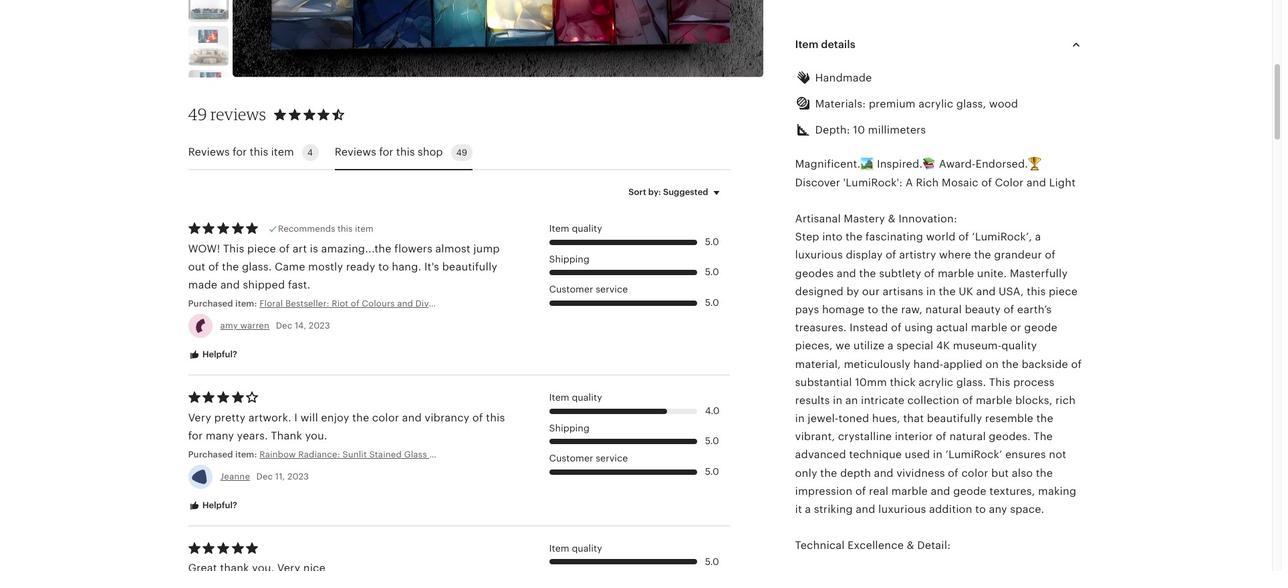 Task type: locate. For each thing, give the bounding box(es) containing it.
to right ready
[[378, 261, 389, 273]]

1 horizontal spatial 49
[[456, 148, 467, 158]]

1 vertical spatial &
[[907, 540, 914, 552]]

substantial
[[795, 377, 852, 388]]

2 reviews from the left
[[335, 147, 376, 158]]

1 vertical spatial item quality
[[549, 392, 602, 403]]

glass. up the shipped
[[242, 261, 272, 273]]

1 vertical spatial piece
[[1049, 286, 1078, 297]]

to inside wow!  this piece of art is amazing...the flowers almost jump out of the glass.  came mostly ready to hang.  it's beautifully made and shipped fast.
[[378, 261, 389, 273]]

2 shipping from the top
[[549, 423, 590, 434]]

2 helpful? button from the top
[[178, 494, 247, 519]]

0 vertical spatial shipping
[[549, 254, 590, 265]]

helpful? button
[[178, 343, 247, 368], [178, 494, 247, 519]]

0 horizontal spatial to
[[378, 261, 389, 273]]

piece down masterfully
[[1049, 286, 1078, 297]]

0 horizontal spatial for
[[188, 430, 203, 442]]

0 vertical spatial glass.
[[242, 261, 272, 273]]

6 5.0 from the top
[[705, 557, 719, 567]]

subtlety
[[879, 268, 921, 279]]

glass. down "applied"
[[956, 377, 986, 388]]

earth's
[[1017, 304, 1052, 316]]

0 horizontal spatial &
[[888, 213, 896, 225]]

item
[[271, 147, 294, 158], [355, 224, 374, 234]]

1 horizontal spatial color
[[962, 468, 989, 479]]

2 customer service from the top
[[549, 453, 628, 464]]

item quality for very pretty artwork. i will enjoy the color and vibrancy of this for many years. thank you.
[[549, 392, 602, 403]]

helpful? button for very pretty artwork. i will enjoy the color and vibrancy of this for many years. thank you.
[[178, 494, 247, 519]]

details
[[821, 39, 855, 50]]

reviews
[[188, 147, 230, 158], [335, 147, 376, 158]]

49 right shop
[[456, 148, 467, 158]]

3 5.0 from the top
[[705, 298, 719, 308]]

color down 'lumirock'
[[962, 468, 989, 479]]

0 horizontal spatial reviews
[[188, 147, 230, 158]]

reviews for reviews for this shop
[[335, 147, 376, 158]]

0 vertical spatial a
[[1035, 231, 1041, 243]]

and inside very pretty artwork. i will enjoy the color and vibrancy of this for many years. thank you.
[[402, 412, 422, 424]]

and up real
[[874, 468, 894, 479]]

1 helpful? from the top
[[200, 350, 237, 360]]

0 vertical spatial natural
[[926, 304, 962, 316]]

beautifully inside wow!  this piece of art is amazing...the flowers almost jump out of the glass.  came mostly ready to hang.  it's beautifully made and shipped fast.
[[442, 261, 498, 273]]

into
[[822, 231, 843, 243]]

1 vertical spatial helpful? button
[[178, 494, 247, 519]]

glass. inside wow!  this piece of art is amazing...the flowers almost jump out of the glass.  came mostly ready to hang.  it's beautifully made and shipped fast.
[[242, 261, 272, 273]]

step into the fascinating world of 'lumirock', a luxurious display of artistry where the grandeur of geodes and the subtlety of marble unite. masterfully designed by our artisans in the uk and usa, this piece pays homage to the raw, natural beauty of earth's treasures. instead of using actual marble or geode pieces, we utilize a special 4k museum-quality material, meticulously hand-applied on the backside of substantial 10mm thick acrylic glass. this process results in an intricate collection of marble blocks, rich in jewel-toned hues, that beautifully resemble the vibrant, crystalline interior of natural geodes. the advanced technique used in 'lumirock' ensures not only the depth and vividness of color but also the impression of real marble and geode textures, making it a striking and luxurious addition to any space.
[[795, 231, 1082, 515]]

item left 4
[[271, 147, 294, 158]]

purchased down many
[[188, 450, 233, 460]]

2 item: from the top
[[235, 450, 257, 460]]

suggested
[[663, 187, 708, 197]]

color inside very pretty artwork. i will enjoy the color and vibrancy of this for many years. thank you.
[[372, 412, 399, 424]]

3 item quality from the top
[[549, 543, 602, 554]]

materials:
[[815, 98, 866, 110]]

purchased item: for many
[[188, 450, 260, 460]]

1 horizontal spatial dec
[[276, 321, 292, 331]]

1 vertical spatial glass.
[[956, 377, 986, 388]]

but
[[992, 468, 1009, 479]]

1 vertical spatial shipping
[[549, 423, 590, 434]]

2023 right 11,
[[288, 472, 309, 482]]

0 vertical spatial purchased item:
[[188, 299, 260, 309]]

backside
[[1022, 359, 1068, 370]]

piece
[[247, 243, 276, 255], [1049, 286, 1078, 297]]

wow!
[[188, 243, 220, 255]]

luxurious up geodes
[[795, 250, 843, 261]]

beautifully
[[442, 261, 498, 273], [927, 413, 982, 425]]

to left any
[[975, 504, 986, 515]]

the inside wow!  this piece of art is amazing...the flowers almost jump out of the glass.  came mostly ready to hang.  it's beautifully made and shipped fast.
[[222, 261, 239, 273]]

1 customer service from the top
[[549, 284, 628, 295]]

reviews right 4
[[335, 147, 376, 158]]

0 vertical spatial helpful? button
[[178, 343, 247, 368]]

color right enjoy
[[372, 412, 399, 424]]

5.0
[[705, 237, 719, 247], [705, 267, 719, 278], [705, 298, 719, 308], [705, 436, 719, 447], [705, 467, 719, 477], [705, 557, 719, 567]]

shipping
[[549, 254, 590, 265], [549, 423, 590, 434]]

1 item quality from the top
[[549, 223, 602, 234]]

masterfully
[[1010, 268, 1068, 279]]

0 horizontal spatial beautifully
[[442, 261, 498, 273]]

helpful? for wow!  this piece of art is amazing...the flowers almost jump out of the glass.  came mostly ready to hang.  it's beautifully made and shipped fast.
[[200, 350, 237, 360]]

1 vertical spatial helpful?
[[200, 501, 237, 511]]

recommends this item
[[278, 224, 374, 234]]

0 vertical spatial purchased
[[188, 299, 233, 309]]

2 customer from the top
[[549, 453, 593, 464]]

1 customer from the top
[[549, 284, 593, 295]]

glass.
[[242, 261, 272, 273], [956, 377, 986, 388]]

reviews down 49 reviews
[[188, 147, 230, 158]]

1 horizontal spatial a
[[888, 341, 894, 352]]

1 horizontal spatial &
[[907, 540, 914, 552]]

enjoy
[[321, 412, 349, 424]]

detail:
[[917, 540, 951, 552]]

to down our
[[868, 304, 878, 316]]

for for item
[[233, 147, 247, 158]]

and left light
[[1027, 177, 1046, 188]]

0 vertical spatial 49
[[188, 104, 207, 124]]

natural up 'lumirock'
[[950, 431, 986, 443]]

marble down beauty
[[971, 322, 1008, 334]]

reviews for this shop
[[335, 147, 443, 158]]

beautifully down collection
[[927, 413, 982, 425]]

item
[[795, 39, 819, 50], [549, 223, 569, 234], [549, 392, 569, 403], [549, 543, 569, 554]]

acrylic up collection
[[919, 377, 954, 388]]

in left the an at the bottom right
[[833, 395, 843, 406]]

very pretty artwork. i will enjoy the color and vibrancy of this for many years. thank you.
[[188, 412, 505, 442]]

this right wow!
[[223, 243, 244, 255]]

not
[[1049, 450, 1066, 461]]

0 vertical spatial item quality
[[549, 223, 602, 234]]

1 horizontal spatial this
[[989, 377, 1011, 388]]

1 vertical spatial acrylic
[[919, 377, 954, 388]]

jump
[[473, 243, 500, 255]]

2 vertical spatial item quality
[[549, 543, 602, 554]]

the right enjoy
[[352, 412, 369, 424]]

beautifully down jump on the left
[[442, 261, 498, 273]]

1 horizontal spatial geode
[[1024, 322, 1058, 334]]

& for excellence
[[907, 540, 914, 552]]

1 shipping from the top
[[549, 254, 590, 265]]

the up "display"
[[846, 231, 863, 243]]

1 vertical spatial item:
[[235, 450, 257, 460]]

& up fascinating
[[888, 213, 896, 225]]

2 item quality from the top
[[549, 392, 602, 403]]

natural
[[926, 304, 962, 316], [950, 431, 986, 443]]

for for shop
[[379, 147, 393, 158]]

1 vertical spatial service
[[596, 453, 628, 464]]

of right backside on the bottom right of the page
[[1071, 359, 1082, 370]]

item: for glass.
[[235, 299, 257, 309]]

1 reviews from the left
[[188, 147, 230, 158]]

the up the
[[1037, 413, 1054, 425]]

artisanal
[[795, 213, 841, 225]]

dec
[[276, 321, 292, 331], [256, 472, 273, 482]]

the up impression
[[820, 468, 837, 479]]

0 horizontal spatial 49
[[188, 104, 207, 124]]

tab list
[[188, 136, 730, 171]]

2 vertical spatial to
[[975, 504, 986, 515]]

2 horizontal spatial to
[[975, 504, 986, 515]]

1 vertical spatial this
[[989, 377, 1011, 388]]

0 horizontal spatial geode
[[953, 486, 987, 497]]

our
[[862, 286, 880, 297]]

the
[[846, 231, 863, 243], [974, 250, 991, 261], [222, 261, 239, 273], [859, 268, 876, 279], [939, 286, 956, 297], [881, 304, 898, 316], [1002, 359, 1019, 370], [352, 412, 369, 424], [1037, 413, 1054, 425], [820, 468, 837, 479], [1036, 468, 1053, 479]]

of
[[982, 177, 992, 188], [959, 231, 969, 243], [279, 243, 290, 255], [886, 250, 896, 261], [1045, 250, 1056, 261], [208, 261, 219, 273], [924, 268, 935, 279], [1004, 304, 1014, 316], [891, 322, 902, 334], [1071, 359, 1082, 370], [962, 395, 973, 406], [473, 412, 483, 424], [936, 431, 947, 443], [948, 468, 959, 479], [856, 486, 866, 497]]

piece inside wow!  this piece of art is amazing...the flowers almost jump out of the glass.  came mostly ready to hang.  it's beautifully made and shipped fast.
[[247, 243, 276, 255]]

reviews
[[210, 104, 266, 124]]

intricate
[[861, 395, 905, 406]]

0 vertical spatial piece
[[247, 243, 276, 255]]

and up beauty
[[976, 286, 996, 297]]

for left shop
[[379, 147, 393, 158]]

0 vertical spatial helpful?
[[200, 350, 237, 360]]

1 horizontal spatial piece
[[1049, 286, 1078, 297]]

a right it
[[805, 504, 811, 515]]

this
[[223, 243, 244, 255], [989, 377, 1011, 388]]

'lumirock'
[[946, 450, 1003, 461]]

sort by: suggested button
[[619, 179, 734, 207]]

depth: 10 millimeters
[[815, 125, 926, 136]]

helpful? for very pretty artwork. i will enjoy the color and vibrancy of this for many years. thank you.
[[200, 501, 237, 511]]

1 purchased from the top
[[188, 299, 233, 309]]

0 vertical spatial color
[[372, 412, 399, 424]]

grandeur
[[994, 250, 1042, 261]]

any
[[989, 504, 1007, 515]]

bestseller no 1: 'lumirock' artisan-crafted wall art image 8 image
[[188, 0, 228, 22]]

2 helpful? from the top
[[200, 501, 237, 511]]

helpful? button down jeanne
[[178, 494, 247, 519]]

1 item: from the top
[[235, 299, 257, 309]]

acrylic left glass,
[[919, 98, 954, 110]]

item quality for wow!  this piece of art is amazing...the flowers almost jump out of the glass.  came mostly ready to hang.  it's beautifully made and shipped fast.
[[549, 223, 602, 234]]

1 vertical spatial beautifully
[[927, 413, 982, 425]]

service for wow!  this piece of art is amazing...the flowers almost jump out of the glass.  came mostly ready to hang.  it's beautifully made and shipped fast.
[[596, 284, 628, 295]]

2 service from the top
[[596, 453, 628, 464]]

and up by
[[837, 268, 856, 279]]

quality inside step into the fascinating world of 'lumirock', a luxurious display of artistry where the grandeur of geodes and the subtlety of marble unite. masterfully designed by our artisans in the uk and usa, this piece pays homage to the raw, natural beauty of earth's treasures. instead of using actual marble or geode pieces, we utilize a special 4k museum-quality material, meticulously hand-applied on the backside of substantial 10mm thick acrylic glass. this process results in an intricate collection of marble blocks, rich in jewel-toned hues, that beautifully resemble the vibrant, crystalline interior of natural geodes. the advanced technique used in 'lumirock' ensures not only the depth and vividness of color but also the impression of real marble and geode textures, making it a striking and luxurious addition to any space.
[[1002, 341, 1037, 352]]

recommends
[[278, 224, 335, 234]]

of up the where
[[959, 231, 969, 243]]

for down reviews
[[233, 147, 247, 158]]

very
[[188, 412, 211, 424]]

helpful? button down amy
[[178, 343, 247, 368]]

1 horizontal spatial beautifully
[[927, 413, 982, 425]]

endorsed.🏆
[[976, 159, 1042, 170]]

helpful?
[[200, 350, 237, 360], [200, 501, 237, 511]]

instead
[[850, 322, 888, 334]]

and
[[1027, 177, 1046, 188], [837, 268, 856, 279], [220, 279, 240, 291], [976, 286, 996, 297], [402, 412, 422, 424], [874, 468, 894, 479], [931, 486, 951, 497], [856, 504, 876, 515]]

sort by: suggested
[[629, 187, 708, 197]]

purchased item: down many
[[188, 450, 260, 460]]

of inside very pretty artwork. i will enjoy the color and vibrancy of this for many years. thank you.
[[473, 412, 483, 424]]

1 horizontal spatial for
[[233, 147, 247, 158]]

luxurious down real
[[878, 504, 926, 515]]

of right vibrancy
[[473, 412, 483, 424]]

0 horizontal spatial piece
[[247, 243, 276, 255]]

reviews for reviews for this item
[[188, 147, 230, 158]]

sort
[[629, 187, 646, 197]]

geode down earth's
[[1024, 322, 1058, 334]]

1 horizontal spatial glass.
[[956, 377, 986, 388]]

0 vertical spatial customer
[[549, 284, 593, 295]]

1 vertical spatial item
[[355, 224, 374, 234]]

1 service from the top
[[596, 284, 628, 295]]

of left art
[[279, 243, 290, 255]]

1 horizontal spatial to
[[868, 304, 878, 316]]

geode up addition
[[953, 486, 987, 497]]

shipped
[[243, 279, 285, 291]]

homage
[[822, 304, 865, 316]]

dec left 11,
[[256, 472, 273, 482]]

purchased for for
[[188, 450, 233, 460]]

2 purchased from the top
[[188, 450, 233, 460]]

light
[[1049, 177, 1076, 188]]

2 acrylic from the top
[[919, 377, 954, 388]]

wow!  this piece of art is amazing...the flowers almost jump out of the glass.  came mostly ready to hang.  it's beautifully made and shipped fast.
[[188, 243, 500, 291]]

the left the raw,
[[881, 304, 898, 316]]

1 vertical spatial purchased
[[188, 450, 233, 460]]

actual
[[936, 322, 968, 334]]

1 vertical spatial luxurious
[[878, 504, 926, 515]]

fast.
[[288, 279, 310, 291]]

2 horizontal spatial for
[[379, 147, 393, 158]]

depth:
[[815, 125, 850, 136]]

item: up amy warren "link"
[[235, 299, 257, 309]]

1 vertical spatial dec
[[256, 472, 273, 482]]

a right utilize
[[888, 341, 894, 352]]

1 vertical spatial 49
[[456, 148, 467, 158]]

of left using on the bottom
[[891, 322, 902, 334]]

step
[[795, 231, 819, 243]]

for down very
[[188, 430, 203, 442]]

by:
[[648, 187, 661, 197]]

rich
[[1056, 395, 1076, 406]]

0 vertical spatial luxurious
[[795, 250, 843, 261]]

2 5.0 from the top
[[705, 267, 719, 278]]

customer service
[[549, 284, 628, 295], [549, 453, 628, 464]]

1 vertical spatial to
[[868, 304, 878, 316]]

of down artistry
[[924, 268, 935, 279]]

0 horizontal spatial glass.
[[242, 261, 272, 273]]

1 vertical spatial customer service
[[549, 453, 628, 464]]

0 vertical spatial this
[[223, 243, 244, 255]]

helpful? down jeanne
[[200, 501, 237, 511]]

1 horizontal spatial reviews
[[335, 147, 376, 158]]

the right out
[[222, 261, 239, 273]]

4 5.0 from the top
[[705, 436, 719, 447]]

0 horizontal spatial item
[[271, 147, 294, 158]]

2023 right 14,
[[309, 321, 330, 331]]

2 horizontal spatial a
[[1035, 231, 1041, 243]]

fascinating
[[866, 231, 923, 243]]

customer for very pretty artwork. i will enjoy the color and vibrancy of this for many years. thank you.
[[549, 453, 593, 464]]

of down usa,
[[1004, 304, 1014, 316]]

this down on
[[989, 377, 1011, 388]]

to
[[378, 261, 389, 273], [868, 304, 878, 316], [975, 504, 986, 515]]

purchased item: up amy
[[188, 299, 260, 309]]

& left detail: at the bottom right of page
[[907, 540, 914, 552]]

purchased
[[188, 299, 233, 309], [188, 450, 233, 460]]

0 vertical spatial beautifully
[[442, 261, 498, 273]]

item up amazing...the
[[355, 224, 374, 234]]

0 horizontal spatial color
[[372, 412, 399, 424]]

only
[[795, 468, 817, 479]]

special
[[897, 341, 934, 352]]

1 5.0 from the top
[[705, 237, 719, 247]]

customer for wow!  this piece of art is amazing...the flowers almost jump out of the glass.  came mostly ready to hang.  it's beautifully made and shipped fast.
[[549, 284, 593, 295]]

0 vertical spatial service
[[596, 284, 628, 295]]

of up masterfully
[[1045, 250, 1056, 261]]

0 horizontal spatial this
[[223, 243, 244, 255]]

1 vertical spatial color
[[962, 468, 989, 479]]

used
[[905, 450, 930, 461]]

2 purchased item: from the top
[[188, 450, 260, 460]]

0 vertical spatial customer service
[[549, 284, 628, 295]]

0 vertical spatial acrylic
[[919, 98, 954, 110]]

this up earth's
[[1027, 286, 1046, 297]]

2 vertical spatial a
[[805, 504, 811, 515]]

helpful? down amy
[[200, 350, 237, 360]]

this down reviews
[[250, 147, 268, 158]]

1 horizontal spatial item
[[355, 224, 374, 234]]

0 vertical spatial item:
[[235, 299, 257, 309]]

customer service for wow!  this piece of art is amazing...the flowers almost jump out of the glass.  came mostly ready to hang.  it's beautifully made and shipped fast.
[[549, 284, 628, 295]]

purchased down made
[[188, 299, 233, 309]]

1 horizontal spatial luxurious
[[878, 504, 926, 515]]

natural up actual
[[926, 304, 962, 316]]

pretty
[[214, 412, 246, 424]]

the right on
[[1002, 359, 1019, 370]]

of right collection
[[962, 395, 973, 406]]

item: down years.
[[235, 450, 257, 460]]

and right made
[[220, 279, 240, 291]]

color
[[995, 177, 1024, 188]]

years.
[[237, 430, 268, 442]]

1 vertical spatial natural
[[950, 431, 986, 443]]

1 vertical spatial purchased item:
[[188, 450, 260, 460]]

and left vibrancy
[[402, 412, 422, 424]]

0 vertical spatial &
[[888, 213, 896, 225]]

technical excellence & detail:
[[795, 540, 951, 552]]

this right vibrancy
[[486, 412, 505, 424]]

49 left reviews
[[188, 104, 207, 124]]

a up grandeur
[[1035, 231, 1041, 243]]

1 vertical spatial customer
[[549, 453, 593, 464]]

1 helpful? button from the top
[[178, 343, 247, 368]]

1 purchased item: from the top
[[188, 299, 260, 309]]

& for mastery
[[888, 213, 896, 225]]

dec left 14,
[[276, 321, 292, 331]]

piece up came
[[247, 243, 276, 255]]

shipping for wow!  this piece of art is amazing...the flowers almost jump out of the glass.  came mostly ready to hang.  it's beautifully made and shipped fast.
[[549, 254, 590, 265]]

0 vertical spatial to
[[378, 261, 389, 273]]



Task type: describe. For each thing, give the bounding box(es) containing it.
rich
[[916, 177, 939, 188]]

marble down the where
[[938, 268, 974, 279]]

item details button
[[783, 29, 1096, 61]]

also
[[1012, 468, 1033, 479]]

of right interior
[[936, 431, 947, 443]]

of right out
[[208, 261, 219, 273]]

marble down vividness at the right of the page
[[891, 486, 928, 497]]

wood
[[989, 98, 1018, 110]]

the inside very pretty artwork. i will enjoy the color and vibrancy of this for many years. thank you.
[[352, 412, 369, 424]]

made
[[188, 279, 217, 291]]

beautifully inside step into the fascinating world of 'lumirock', a luxurious display of artistry where the grandeur of geodes and the subtlety of marble unite. masterfully designed by our artisans in the uk and usa, this piece pays homage to the raw, natural beauty of earth's treasures. instead of using actual marble or geode pieces, we utilize a special 4k museum-quality material, meticulously hand-applied on the backside of substantial 10mm thick acrylic glass. this process results in an intricate collection of marble blocks, rich in jewel-toned hues, that beautifully resemble the vibrant, crystalline interior of natural geodes. the advanced technique used in 'lumirock' ensures not only the depth and vividness of color but also the impression of real marble and geode textures, making it a striking and luxurious addition to any space.
[[927, 413, 982, 425]]

item inside dropdown button
[[795, 39, 819, 50]]

0 vertical spatial item
[[271, 147, 294, 158]]

jeanne
[[220, 472, 250, 482]]

4.0
[[705, 406, 720, 416]]

amy warren link
[[220, 321, 269, 331]]

pieces,
[[795, 341, 833, 352]]

49 reviews
[[188, 104, 266, 124]]

making
[[1038, 486, 1077, 497]]

i
[[294, 412, 298, 424]]

that
[[903, 413, 924, 425]]

and inside wow!  this piece of art is amazing...the flowers almost jump out of the glass.  came mostly ready to hang.  it's beautifully made and shipped fast.
[[220, 279, 240, 291]]

item: for many
[[235, 450, 257, 460]]

shipping for very pretty artwork. i will enjoy the color and vibrancy of this for many years. thank you.
[[549, 423, 590, 434]]

amy warren dec 14, 2023
[[220, 321, 330, 331]]

11,
[[275, 472, 285, 482]]

material,
[[795, 359, 841, 370]]

impression
[[795, 486, 853, 497]]

out
[[188, 261, 206, 273]]

1 vertical spatial a
[[888, 341, 894, 352]]

for inside very pretty artwork. i will enjoy the color and vibrancy of this for many years. thank you.
[[188, 430, 203, 442]]

where
[[939, 250, 971, 261]]

in right used
[[933, 450, 943, 461]]

49 for 49 reviews
[[188, 104, 207, 124]]

artisanal mastery & innovation:
[[795, 213, 957, 225]]

by
[[847, 286, 859, 297]]

service for very pretty artwork. i will enjoy the color and vibrancy of this for many years. thank you.
[[596, 453, 628, 464]]

10
[[853, 125, 865, 136]]

mosaic
[[942, 177, 979, 188]]

hand-
[[914, 359, 944, 370]]

bestseller no 1: 'lumirock' artisan-crafted wall art image 9 image
[[188, 26, 228, 66]]

purchased item: for glass.
[[188, 299, 260, 309]]

will
[[301, 412, 318, 424]]

and up addition
[[931, 486, 951, 497]]

is
[[310, 243, 318, 255]]

raw,
[[901, 304, 923, 316]]

0 horizontal spatial dec
[[256, 472, 273, 482]]

tab list containing reviews for this item
[[188, 136, 730, 171]]

magnificent.🏞️ inspired.📚 award-endorsed.🏆
[[795, 159, 1042, 170]]

item details
[[795, 39, 855, 50]]

you.
[[305, 430, 327, 442]]

marble up resemble at bottom
[[976, 395, 1013, 406]]

in down results
[[795, 413, 805, 425]]

the up our
[[859, 268, 876, 279]]

shop
[[418, 147, 443, 158]]

customer service for very pretty artwork. i will enjoy the color and vibrancy of this for many years. thank you.
[[549, 453, 628, 464]]

we
[[836, 341, 851, 352]]

'lumirock',
[[972, 231, 1032, 243]]

and down real
[[856, 504, 876, 515]]

piece inside step into the fascinating world of 'lumirock', a luxurious display of artistry where the grandeur of geodes and the subtlety of marble unite. masterfully designed by our artisans in the uk and usa, this piece pays homage to the raw, natural beauty of earth's treasures. instead of using actual marble or geode pieces, we utilize a special 4k museum-quality material, meticulously hand-applied on the backside of substantial 10mm thick acrylic glass. this process results in an intricate collection of marble blocks, rich in jewel-toned hues, that beautifully resemble the vibrant, crystalline interior of natural geodes. the advanced technique used in 'lumirock' ensures not only the depth and vividness of color but also the impression of real marble and geode textures, making it a striking and luxurious addition to any space.
[[1049, 286, 1078, 297]]

collection
[[908, 395, 960, 406]]

flowers
[[394, 243, 433, 255]]

jeanne link
[[220, 472, 250, 482]]

results
[[795, 395, 830, 406]]

1 vertical spatial 2023
[[288, 472, 309, 482]]

purchased for the
[[188, 299, 233, 309]]

advanced
[[795, 450, 846, 461]]

this inside step into the fascinating world of 'lumirock', a luxurious display of artistry where the grandeur of geodes and the subtlety of marble unite. masterfully designed by our artisans in the uk and usa, this piece pays homage to the raw, natural beauty of earth's treasures. instead of using actual marble or geode pieces, we utilize a special 4k museum-quality material, meticulously hand-applied on the backside of substantial 10mm thick acrylic glass. this process results in an intricate collection of marble blocks, rich in jewel-toned hues, that beautifully resemble the vibrant, crystalline interior of natural geodes. the advanced technique used in 'lumirock' ensures not only the depth and vividness of color but also the impression of real marble and geode textures, making it a striking and luxurious addition to any space.
[[989, 377, 1011, 388]]

amazing...the
[[321, 243, 392, 255]]

toned
[[839, 413, 869, 425]]

this inside wow!  this piece of art is amazing...the flowers almost jump out of the glass.  came mostly ready to hang.  it's beautifully made and shipped fast.
[[223, 243, 244, 255]]

thick
[[890, 377, 916, 388]]

art
[[293, 243, 307, 255]]

'lumirock':
[[843, 177, 903, 188]]

of down 'lumirock'
[[948, 468, 959, 479]]

vividness
[[897, 468, 945, 479]]

many
[[206, 430, 234, 442]]

49 for 49
[[456, 148, 467, 158]]

on
[[986, 359, 999, 370]]

artistry
[[899, 250, 936, 261]]

using
[[905, 322, 933, 334]]

4k
[[936, 341, 950, 352]]

ready
[[346, 261, 375, 273]]

10mm
[[855, 377, 887, 388]]

unite.
[[977, 268, 1007, 279]]

0 horizontal spatial a
[[805, 504, 811, 515]]

resemble
[[985, 413, 1034, 425]]

mostly
[[308, 261, 343, 273]]

warren
[[240, 321, 269, 331]]

glass,
[[956, 98, 986, 110]]

mastery
[[844, 213, 885, 225]]

interior
[[895, 431, 933, 443]]

reviews for this item
[[188, 147, 294, 158]]

blocks,
[[1015, 395, 1053, 406]]

technique
[[849, 450, 902, 461]]

display
[[846, 250, 883, 261]]

textures,
[[990, 486, 1035, 497]]

in right 'artisans'
[[926, 286, 936, 297]]

usa,
[[999, 286, 1024, 297]]

helpful? button for wow!  this piece of art is amazing...the flowers almost jump out of the glass.  came mostly ready to hang.  it's beautifully made and shipped fast.
[[178, 343, 247, 368]]

glass. inside step into the fascinating world of 'lumirock', a luxurious display of artistry where the grandeur of geodes and the subtlety of marble unite. masterfully designed by our artisans in the uk and usa, this piece pays homage to the raw, natural beauty of earth's treasures. instead of using actual marble or geode pieces, we utilize a special 4k museum-quality material, meticulously hand-applied on the backside of substantial 10mm thick acrylic glass. this process results in an intricate collection of marble blocks, rich in jewel-toned hues, that beautifully resemble the vibrant, crystalline interior of natural geodes. the advanced technique used in 'lumirock' ensures not only the depth and vividness of color but also the impression of real marble and geode textures, making it a striking and luxurious addition to any space.
[[956, 377, 986, 388]]

artwork.
[[248, 412, 291, 424]]

this left shop
[[396, 147, 415, 158]]

of left color
[[982, 177, 992, 188]]

magnificent.🏞️
[[795, 159, 874, 170]]

5 5.0 from the top
[[705, 467, 719, 477]]

the up the unite. on the right of page
[[974, 250, 991, 261]]

this inside very pretty artwork. i will enjoy the color and vibrancy of this for many years. thank you.
[[486, 412, 505, 424]]

premium
[[869, 98, 916, 110]]

of down fascinating
[[886, 250, 896, 261]]

this inside step into the fascinating world of 'lumirock', a luxurious display of artistry where the grandeur of geodes and the subtlety of marble unite. masterfully designed by our artisans in the uk and usa, this piece pays homage to the raw, natural beauty of earth's treasures. instead of using actual marble or geode pieces, we utilize a special 4k museum-quality material, meticulously hand-applied on the backside of substantial 10mm thick acrylic glass. this process results in an intricate collection of marble blocks, rich in jewel-toned hues, that beautifully resemble the vibrant, crystalline interior of natural geodes. the advanced technique used in 'lumirock' ensures not only the depth and vividness of color but also the impression of real marble and geode textures, making it a striking and luxurious addition to any space.
[[1027, 286, 1046, 297]]

came
[[275, 261, 305, 273]]

hang.
[[392, 261, 421, 273]]

this up amazing...the
[[338, 224, 353, 234]]

discover 'lumirock': a rich mosaic of color and light
[[795, 177, 1076, 188]]

acrylic inside step into the fascinating world of 'lumirock', a luxurious display of artistry where the grandeur of geodes and the subtlety of marble unite. masterfully designed by our artisans in the uk and usa, this piece pays homage to the raw, natural beauty of earth's treasures. instead of using actual marble or geode pieces, we utilize a special 4k museum-quality material, meticulously hand-applied on the backside of substantial 10mm thick acrylic glass. this process results in an intricate collection of marble blocks, rich in jewel-toned hues, that beautifully resemble the vibrant, crystalline interior of natural geodes. the advanced technique used in 'lumirock' ensures not only the depth and vividness of color but also the impression of real marble and geode textures, making it a striking and luxurious addition to any space.
[[919, 377, 954, 388]]

4
[[307, 148, 313, 158]]

amy
[[220, 321, 238, 331]]

color inside step into the fascinating world of 'lumirock', a luxurious display of artistry where the grandeur of geodes and the subtlety of marble unite. masterfully designed by our artisans in the uk and usa, this piece pays homage to the raw, natural beauty of earth's treasures. instead of using actual marble or geode pieces, we utilize a special 4k museum-quality material, meticulously hand-applied on the backside of substantial 10mm thick acrylic glass. this process results in an intricate collection of marble blocks, rich in jewel-toned hues, that beautifully resemble the vibrant, crystalline interior of natural geodes. the advanced technique used in 'lumirock' ensures not only the depth and vividness of color but also the impression of real marble and geode textures, making it a striking and luxurious addition to any space.
[[962, 468, 989, 479]]

almost
[[435, 243, 471, 255]]

0 horizontal spatial luxurious
[[795, 250, 843, 261]]

the left uk at bottom right
[[939, 286, 956, 297]]

0 vertical spatial geode
[[1024, 322, 1058, 334]]

of left real
[[856, 486, 866, 497]]

jewel-
[[808, 413, 839, 425]]

treasures.
[[795, 322, 847, 334]]

0 vertical spatial dec
[[276, 321, 292, 331]]

the right the also
[[1036, 468, 1053, 479]]

1 acrylic from the top
[[919, 98, 954, 110]]

thank
[[271, 430, 302, 442]]

0 vertical spatial 2023
[[309, 321, 330, 331]]

technical
[[795, 540, 845, 552]]

1 vertical spatial geode
[[953, 486, 987, 497]]

utilize
[[854, 341, 885, 352]]

world
[[926, 231, 956, 243]]



Task type: vqa. For each thing, say whether or not it's contained in the screenshot.
Premium
yes



